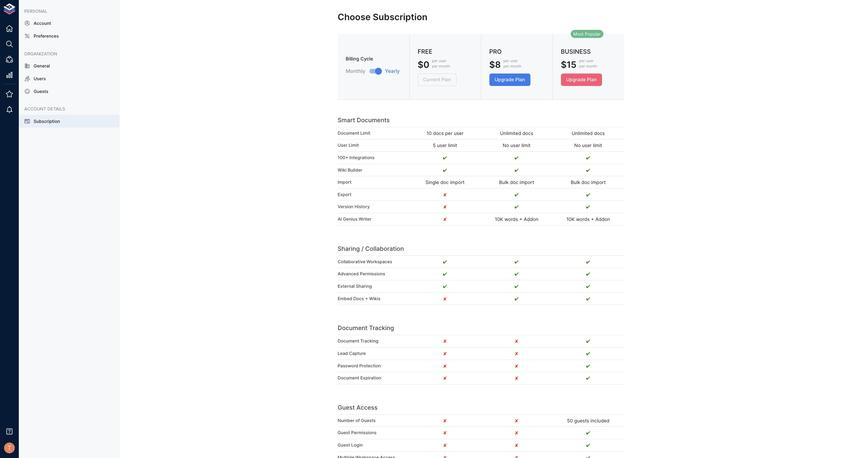 Task type: describe. For each thing, give the bounding box(es) containing it.
3 doc from the left
[[582, 180, 590, 185]]

lead
[[338, 351, 348, 356]]

single doc import
[[426, 180, 465, 185]]

monthly
[[346, 68, 366, 74]]

business
[[561, 48, 591, 55]]

popular
[[585, 31, 601, 37]]

expiration
[[360, 376, 381, 381]]

general
[[34, 63, 50, 69]]

2 no from the left
[[575, 143, 581, 148]]

external
[[338, 284, 355, 289]]

docs
[[353, 296, 364, 301]]

most
[[574, 31, 584, 37]]

organization
[[24, 51, 57, 56]]

0 vertical spatial sharing
[[338, 245, 360, 252]]

2 unlimited docs from the left
[[572, 130, 605, 136]]

1 upgrade plan button from the left
[[489, 74, 531, 86]]

permissions for ✔
[[360, 271, 385, 277]]

single
[[426, 180, 439, 185]]

account
[[24, 106, 46, 112]]

user inside $ 8 per user per month
[[510, 59, 518, 63]]

1 document from the top
[[338, 130, 359, 136]]

1 docs from the left
[[433, 130, 444, 136]]

3 document from the top
[[338, 339, 359, 344]]

password
[[338, 363, 358, 369]]

ai
[[338, 217, 342, 222]]

guest permissions
[[338, 431, 377, 436]]

limit for 5 user limit
[[349, 143, 359, 148]]

login
[[351, 443, 363, 448]]

upgrade plan for 2nd upgrade plan button from the left
[[566, 77, 597, 82]]

1 unlimited from the left
[[500, 130, 521, 136]]

100+ integrations
[[338, 155, 375, 160]]

wiki
[[338, 167, 347, 173]]

2 doc from the left
[[510, 180, 519, 185]]

2 addon from the left
[[596, 217, 610, 222]]

guest login
[[338, 443, 363, 448]]

1 no from the left
[[503, 143, 509, 148]]

1 limit from the left
[[448, 143, 457, 148]]

10 docs per user
[[427, 130, 464, 136]]

history
[[355, 204, 370, 210]]

guest access
[[338, 404, 378, 412]]

user limit
[[338, 143, 359, 148]]

builder
[[348, 167, 362, 173]]

password protection
[[338, 363, 381, 369]]

$0
[[418, 59, 430, 70]]

integrations
[[350, 155, 375, 160]]

3 limit from the left
[[593, 143, 602, 148]]

external sharing
[[338, 284, 372, 289]]

guests
[[574, 418, 589, 424]]

version history
[[338, 204, 370, 210]]

1 horizontal spatial +
[[520, 217, 523, 222]]

protection
[[359, 363, 381, 369]]

account details
[[24, 106, 65, 112]]

2 unlimited from the left
[[572, 130, 593, 136]]

billing cycle
[[346, 56, 373, 62]]

import
[[338, 180, 352, 185]]

1 horizontal spatial subscription
[[373, 11, 428, 22]]

most popular
[[574, 31, 601, 37]]

pro
[[489, 48, 502, 55]]

2 horizontal spatial +
[[591, 217, 594, 222]]

2 10k from the left
[[567, 217, 575, 222]]

/
[[362, 245, 364, 252]]

wikis
[[369, 296, 381, 301]]

month inside "$0 per user per month"
[[439, 64, 450, 68]]

documents
[[357, 117, 390, 124]]

1 doc from the left
[[441, 180, 449, 185]]

month for 15
[[586, 64, 597, 68]]

lead capture
[[338, 351, 366, 356]]

choose subscription
[[338, 11, 428, 22]]

workspaces
[[367, 259, 392, 265]]

50 guests included
[[567, 418, 610, 424]]

$ 15 per user per month
[[561, 59, 597, 70]]

subscription link
[[19, 115, 120, 128]]

smart documents
[[338, 117, 390, 124]]

document expiration
[[338, 376, 381, 381]]

50
[[567, 418, 573, 424]]

capture
[[349, 351, 366, 356]]

4 document from the top
[[338, 376, 359, 381]]

2 document from the top
[[338, 325, 368, 332]]

number of guests
[[338, 418, 376, 424]]

month for 8
[[510, 64, 522, 68]]

account
[[34, 21, 51, 26]]

guest for guest permissions
[[338, 431, 350, 436]]

wiki builder
[[338, 167, 362, 173]]

1 no user limit from the left
[[503, 143, 531, 148]]

2 upgrade plan button from the left
[[561, 74, 602, 86]]

$0 per user per month
[[418, 59, 450, 70]]

export
[[338, 192, 352, 197]]

2 no user limit from the left
[[575, 143, 602, 148]]

writer
[[359, 217, 372, 222]]



Task type: vqa. For each thing, say whether or not it's contained in the screenshot.


Task type: locate. For each thing, give the bounding box(es) containing it.
1 horizontal spatial docs
[[523, 130, 533, 136]]

upgrade plan for 2nd upgrade plan button from the right
[[495, 77, 525, 82]]

1 vertical spatial subscription
[[34, 119, 60, 124]]

0 vertical spatial permissions
[[360, 271, 385, 277]]

0 horizontal spatial $
[[489, 59, 495, 70]]

2 upgrade plan from the left
[[566, 77, 597, 82]]

10k words + addon
[[495, 217, 539, 222], [567, 217, 610, 222]]

0 horizontal spatial addon
[[524, 217, 539, 222]]

tracking down wikis
[[369, 325, 394, 332]]

month
[[439, 64, 450, 68], [510, 64, 522, 68], [586, 64, 597, 68]]

subscription
[[373, 11, 428, 22], [34, 119, 60, 124]]

1 vertical spatial tracking
[[360, 339, 379, 344]]

embed
[[338, 296, 352, 301]]

tracking
[[369, 325, 394, 332], [360, 339, 379, 344]]

preferences link
[[19, 30, 120, 43]]

1 upgrade plan from the left
[[495, 77, 525, 82]]

0 horizontal spatial unlimited docs
[[500, 130, 533, 136]]

details
[[47, 106, 65, 112]]

1 horizontal spatial words
[[576, 217, 590, 222]]

0 horizontal spatial upgrade plan button
[[489, 74, 531, 86]]

yearly
[[385, 68, 400, 74]]

month right 8 at right
[[510, 64, 522, 68]]

genius
[[343, 217, 358, 222]]

sharing
[[338, 245, 360, 252], [356, 284, 372, 289]]

guest for guest login
[[338, 443, 350, 448]]

account link
[[19, 17, 120, 30]]

permissions down of
[[351, 431, 377, 436]]

collaboration
[[365, 245, 404, 252]]

0 horizontal spatial guests
[[34, 89, 48, 94]]

access
[[357, 404, 378, 412]]

5
[[433, 143, 436, 148]]

upgrade plan button down $ 8 per user per month
[[489, 74, 531, 86]]

$ inside $ 15 per user per month
[[561, 59, 567, 70]]

user
[[338, 143, 348, 148]]

advanced permissions
[[338, 271, 385, 277]]

1 10k from the left
[[495, 217, 503, 222]]

1 horizontal spatial doc
[[510, 180, 519, 185]]

included
[[591, 418, 610, 424]]

+
[[520, 217, 523, 222], [591, 217, 594, 222], [365, 296, 368, 301]]

$ down business
[[561, 59, 567, 70]]

1 document tracking from the top
[[338, 325, 394, 332]]

2 bulk from the left
[[571, 180, 580, 185]]

month right $0
[[439, 64, 450, 68]]

users link
[[19, 72, 120, 85]]

1 month from the left
[[439, 64, 450, 68]]

upgrade plan button
[[489, 74, 531, 86], [561, 74, 602, 86]]

0 horizontal spatial words
[[505, 217, 518, 222]]

1 horizontal spatial $
[[561, 59, 567, 70]]

$ for 15
[[561, 59, 567, 70]]

document limit
[[338, 130, 371, 136]]

users
[[34, 76, 46, 81]]

1 horizontal spatial import
[[520, 180, 534, 185]]

1 horizontal spatial limit
[[360, 130, 371, 136]]

1 horizontal spatial unlimited
[[572, 130, 593, 136]]

1 horizontal spatial upgrade plan
[[566, 77, 597, 82]]

upgrade down 15
[[566, 77, 586, 82]]

1 horizontal spatial upgrade plan button
[[561, 74, 602, 86]]

✘
[[444, 192, 447, 198], [444, 204, 447, 210], [444, 217, 447, 222], [444, 296, 447, 302], [444, 339, 447, 344], [515, 339, 518, 344], [444, 351, 447, 357], [515, 351, 518, 357], [444, 363, 447, 369], [515, 363, 518, 369], [444, 376, 447, 381], [515, 376, 518, 381], [444, 418, 447, 424], [515, 418, 518, 424], [444, 431, 447, 436], [515, 431, 518, 436], [444, 443, 447, 449], [515, 443, 518, 449]]

import
[[450, 180, 465, 185], [520, 180, 534, 185], [591, 180, 606, 185]]

cycle
[[361, 56, 373, 62]]

0 vertical spatial guest
[[338, 404, 355, 412]]

1 guest from the top
[[338, 404, 355, 412]]

$ 8 per user per month
[[489, 59, 522, 70]]

1 vertical spatial sharing
[[356, 284, 372, 289]]

upgrade plan
[[495, 77, 525, 82], [566, 77, 597, 82]]

plan
[[516, 77, 525, 82], [587, 77, 597, 82]]

upgrade
[[495, 77, 514, 82], [566, 77, 586, 82]]

0 horizontal spatial bulk doc import
[[499, 180, 534, 185]]

0 horizontal spatial 10k words + addon
[[495, 217, 539, 222]]

0 vertical spatial guests
[[34, 89, 48, 94]]

version
[[338, 204, 354, 210]]

2 horizontal spatial doc
[[582, 180, 590, 185]]

guests
[[34, 89, 48, 94], [361, 418, 376, 424]]

guest left login
[[338, 443, 350, 448]]

guests link
[[19, 85, 120, 98]]

limit for 10 docs per user
[[360, 130, 371, 136]]

2 horizontal spatial limit
[[593, 143, 602, 148]]

✔
[[443, 155, 447, 161], [515, 155, 519, 161], [587, 155, 590, 161], [443, 167, 447, 173], [515, 167, 519, 173], [587, 167, 590, 173], [515, 192, 519, 198], [587, 192, 590, 198], [515, 204, 519, 210], [587, 204, 590, 210], [443, 259, 447, 265], [515, 259, 519, 265], [587, 259, 590, 265], [443, 271, 447, 277], [515, 271, 519, 277], [587, 271, 590, 277], [443, 284, 447, 290], [515, 284, 519, 290], [587, 284, 590, 290], [515, 296, 519, 302], [587, 296, 590, 302], [587, 339, 590, 344], [587, 351, 590, 357], [587, 363, 590, 369], [587, 376, 590, 381], [587, 431, 590, 436], [587, 443, 590, 449]]

upgrade for 2nd upgrade plan button from the left
[[566, 77, 586, 82]]

sharing / collaboration
[[338, 245, 404, 252]]

tracking up capture
[[360, 339, 379, 344]]

collaborative workspaces
[[338, 259, 392, 265]]

2 horizontal spatial import
[[591, 180, 606, 185]]

upgrade down $ 8 per user per month
[[495, 77, 514, 82]]

month right 15
[[586, 64, 597, 68]]

$ for 8
[[489, 59, 495, 70]]

0 horizontal spatial plan
[[516, 77, 525, 82]]

0 horizontal spatial subscription
[[34, 119, 60, 124]]

embed docs + wikis
[[338, 296, 381, 301]]

0 horizontal spatial no user limit
[[503, 143, 531, 148]]

2 docs from the left
[[523, 130, 533, 136]]

2 limit from the left
[[522, 143, 531, 148]]

1 addon from the left
[[524, 217, 539, 222]]

1 horizontal spatial addon
[[596, 217, 610, 222]]

10
[[427, 130, 432, 136]]

month inside $ 15 per user per month
[[586, 64, 597, 68]]

sharing down advanced permissions
[[356, 284, 372, 289]]

1 $ from the left
[[489, 59, 495, 70]]

2 import from the left
[[520, 180, 534, 185]]

choose
[[338, 11, 371, 22]]

2 document tracking from the top
[[338, 339, 379, 344]]

0 vertical spatial tracking
[[369, 325, 394, 332]]

2 bulk doc import from the left
[[571, 180, 606, 185]]

1 plan from the left
[[516, 77, 525, 82]]

personal
[[24, 8, 47, 14]]

1 upgrade from the left
[[495, 77, 514, 82]]

plan down $ 8 per user per month
[[516, 77, 525, 82]]

2 words from the left
[[576, 217, 590, 222]]

1 horizontal spatial upgrade
[[566, 77, 586, 82]]

0 horizontal spatial import
[[450, 180, 465, 185]]

limit right the user
[[349, 143, 359, 148]]

t
[[7, 445, 11, 452]]

1 vertical spatial permissions
[[351, 431, 377, 436]]

3 month from the left
[[586, 64, 597, 68]]

unlimited docs
[[500, 130, 533, 136], [572, 130, 605, 136]]

free
[[418, 48, 433, 55]]

15
[[567, 59, 577, 70]]

5 user limit
[[433, 143, 457, 148]]

bulk
[[499, 180, 509, 185], [571, 180, 580, 185]]

1 horizontal spatial limit
[[522, 143, 531, 148]]

number
[[338, 418, 355, 424]]

guest for guest access
[[338, 404, 355, 412]]

guest down number on the left of page
[[338, 431, 350, 436]]

2 guest from the top
[[338, 431, 350, 436]]

2 vertical spatial guest
[[338, 443, 350, 448]]

subscription inside "subscription" link
[[34, 119, 60, 124]]

100+
[[338, 155, 348, 160]]

2 horizontal spatial docs
[[594, 130, 605, 136]]

1 words from the left
[[505, 217, 518, 222]]

1 vertical spatial guests
[[361, 418, 376, 424]]

1 10k words + addon from the left
[[495, 217, 539, 222]]

sharing up collaborative
[[338, 245, 360, 252]]

0 horizontal spatial upgrade
[[495, 77, 514, 82]]

1 horizontal spatial no user limit
[[575, 143, 602, 148]]

3 docs from the left
[[594, 130, 605, 136]]

t button
[[2, 441, 17, 456]]

limit down smart documents
[[360, 130, 371, 136]]

ai genius writer
[[338, 217, 372, 222]]

plan down $ 15 per user per month
[[587, 77, 597, 82]]

1 vertical spatial limit
[[349, 143, 359, 148]]

billing
[[346, 56, 359, 62]]

of
[[356, 418, 360, 424]]

$ inside $ 8 per user per month
[[489, 59, 495, 70]]

upgrade plan down $ 8 per user per month
[[495, 77, 525, 82]]

1 vertical spatial document tracking
[[338, 339, 379, 344]]

permissions for ✘
[[351, 431, 377, 436]]

advanced
[[338, 271, 359, 277]]

0 horizontal spatial +
[[365, 296, 368, 301]]

upgrade for 2nd upgrade plan button from the right
[[495, 77, 514, 82]]

document
[[338, 130, 359, 136], [338, 325, 368, 332], [338, 339, 359, 344], [338, 376, 359, 381]]

1 horizontal spatial 10k words + addon
[[567, 217, 610, 222]]

1 horizontal spatial plan
[[587, 77, 597, 82]]

2 upgrade from the left
[[566, 77, 586, 82]]

1 unlimited docs from the left
[[500, 130, 533, 136]]

guests down users
[[34, 89, 48, 94]]

8
[[495, 59, 501, 70]]

user inside "$0 per user per month"
[[439, 59, 447, 63]]

1 horizontal spatial month
[[510, 64, 522, 68]]

2 plan from the left
[[587, 77, 597, 82]]

1 horizontal spatial 10k
[[567, 217, 575, 222]]

bulk doc import
[[499, 180, 534, 185], [571, 180, 606, 185]]

month inside $ 8 per user per month
[[510, 64, 522, 68]]

words
[[505, 217, 518, 222], [576, 217, 590, 222]]

user inside $ 15 per user per month
[[586, 59, 594, 63]]

1 vertical spatial guest
[[338, 431, 350, 436]]

1 horizontal spatial guests
[[361, 418, 376, 424]]

1 horizontal spatial no
[[575, 143, 581, 148]]

0 horizontal spatial bulk
[[499, 180, 509, 185]]

3 guest from the top
[[338, 443, 350, 448]]

preferences
[[34, 33, 59, 39]]

general link
[[19, 59, 120, 72]]

guest up number on the left of page
[[338, 404, 355, 412]]

0 horizontal spatial month
[[439, 64, 450, 68]]

0 horizontal spatial doc
[[441, 180, 449, 185]]

10k
[[495, 217, 503, 222], [567, 217, 575, 222]]

upgrade plan down $ 15 per user per month
[[566, 77, 597, 82]]

no user limit
[[503, 143, 531, 148], [575, 143, 602, 148]]

1 horizontal spatial unlimited docs
[[572, 130, 605, 136]]

1 horizontal spatial bulk doc import
[[571, 180, 606, 185]]

0 vertical spatial document tracking
[[338, 325, 394, 332]]

per
[[432, 59, 438, 63], [504, 59, 509, 63], [579, 59, 585, 63], [432, 64, 438, 68], [504, 64, 509, 68], [579, 64, 585, 68], [445, 130, 453, 136]]

limit
[[448, 143, 457, 148], [522, 143, 531, 148], [593, 143, 602, 148]]

1 horizontal spatial bulk
[[571, 180, 580, 185]]

0 horizontal spatial limit
[[448, 143, 457, 148]]

2 month from the left
[[510, 64, 522, 68]]

2 $ from the left
[[561, 59, 567, 70]]

permissions down "workspaces"
[[360, 271, 385, 277]]

0 horizontal spatial upgrade plan
[[495, 77, 525, 82]]

2 10k words + addon from the left
[[567, 217, 610, 222]]

$ down pro
[[489, 59, 495, 70]]

1 import from the left
[[450, 180, 465, 185]]

0 vertical spatial subscription
[[373, 11, 428, 22]]

0 horizontal spatial unlimited
[[500, 130, 521, 136]]

0 horizontal spatial docs
[[433, 130, 444, 136]]

1 bulk from the left
[[499, 180, 509, 185]]

collaborative
[[338, 259, 366, 265]]

0 horizontal spatial limit
[[349, 143, 359, 148]]

guests right of
[[361, 418, 376, 424]]

smart
[[338, 117, 355, 124]]

0 horizontal spatial no
[[503, 143, 509, 148]]

0 vertical spatial limit
[[360, 130, 371, 136]]

1 bulk doc import from the left
[[499, 180, 534, 185]]

upgrade plan button down $ 15 per user per month
[[561, 74, 602, 86]]

0 horizontal spatial 10k
[[495, 217, 503, 222]]

3 import from the left
[[591, 180, 606, 185]]

2 horizontal spatial month
[[586, 64, 597, 68]]



